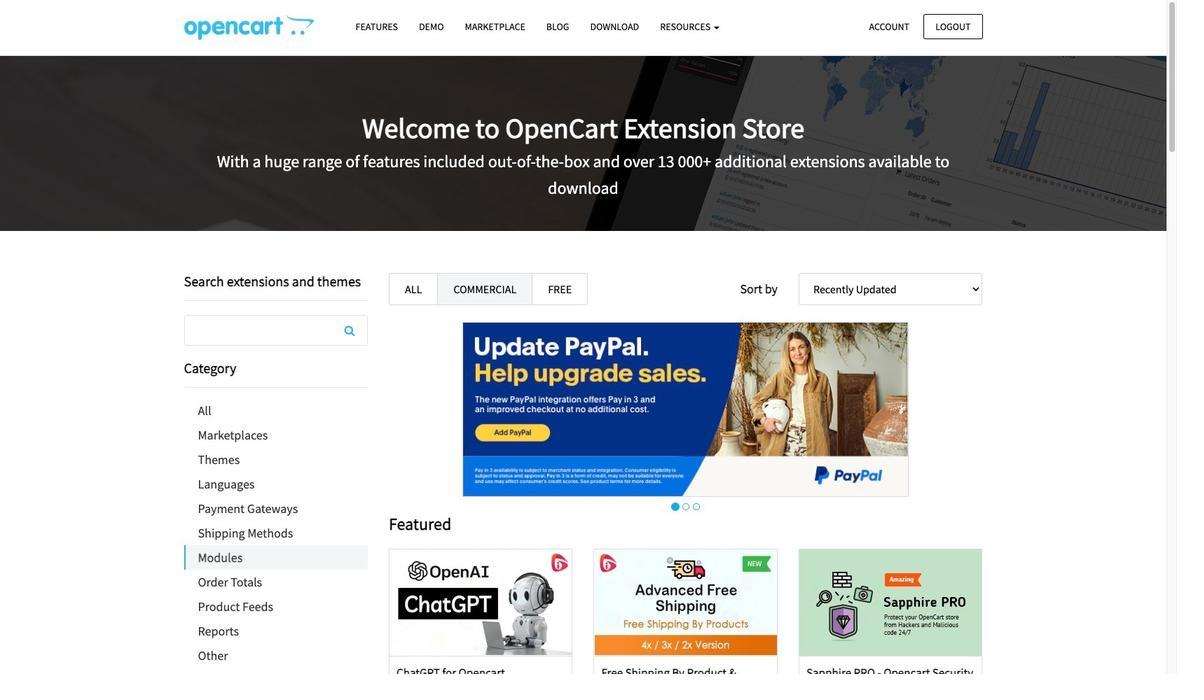 Task type: vqa. For each thing, say whether or not it's contained in the screenshot.
OpenCart - Blog image
no



Task type: locate. For each thing, give the bounding box(es) containing it.
search image
[[345, 325, 355, 336]]

chatgpt for opencart image
[[390, 550, 572, 657]]

paypal payment gateway image
[[463, 322, 909, 498]]

None text field
[[185, 316, 367, 346]]



Task type: describe. For each thing, give the bounding box(es) containing it.
free shipping by product & categories (2x, 3.. image
[[595, 550, 777, 657]]

other extensions image
[[184, 15, 314, 40]]

sapphire pro - opencart security module image
[[800, 550, 982, 657]]



